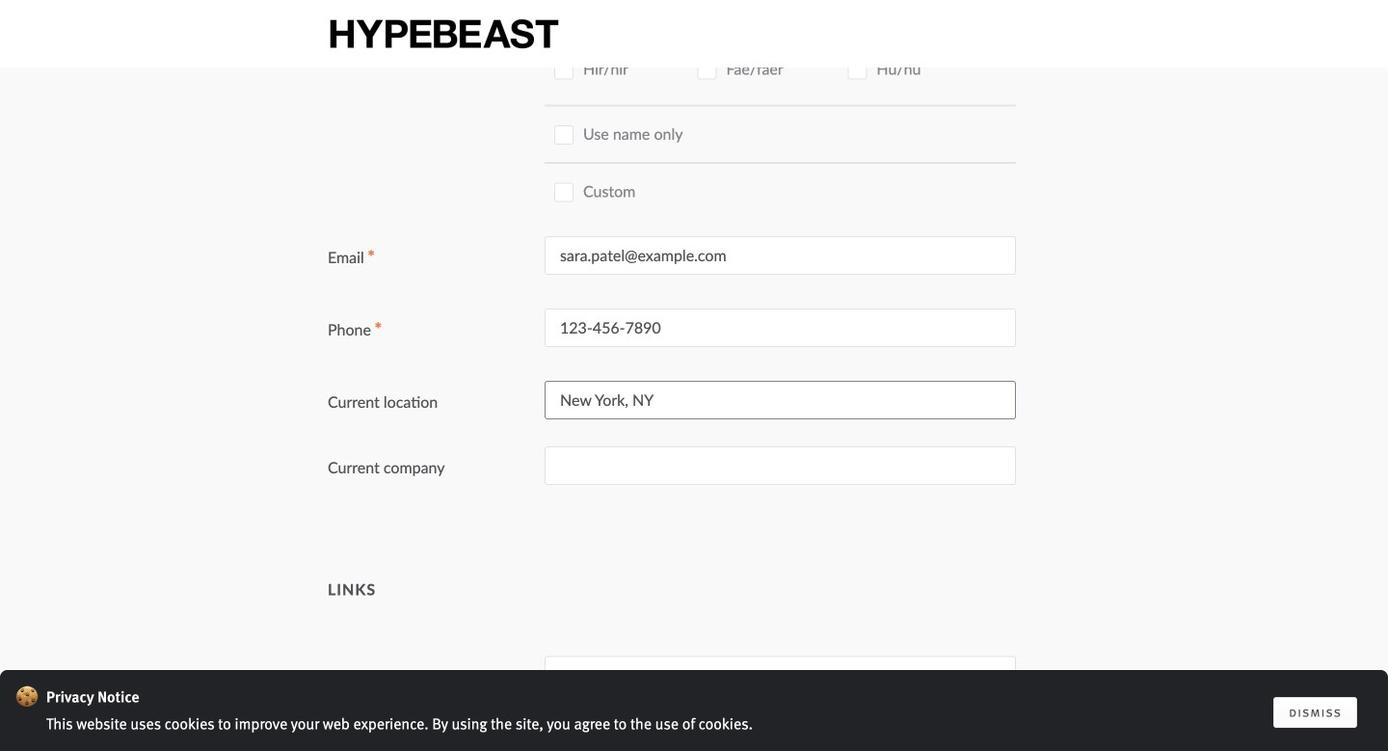 Task type: vqa. For each thing, say whether or not it's contained in the screenshot.
EMAIL FIELD
yes



Task type: describe. For each thing, give the bounding box(es) containing it.
hypebeast logo image
[[328, 17, 560, 51]]



Task type: locate. For each thing, give the bounding box(es) containing it.
None text field
[[545, 447, 1016, 485], [545, 656, 1016, 695], [545, 728, 1016, 751], [545, 447, 1016, 485], [545, 656, 1016, 695], [545, 728, 1016, 751]]

None checkbox
[[554, 5, 574, 24], [848, 5, 867, 24], [554, 60, 574, 80], [554, 183, 574, 202], [554, 5, 574, 24], [848, 5, 867, 24], [554, 60, 574, 80], [554, 183, 574, 202]]

None text field
[[545, 308, 1016, 347], [545, 381, 1016, 419], [545, 308, 1016, 347], [545, 381, 1016, 419]]

None checkbox
[[698, 5, 717, 24], [698, 60, 717, 80], [848, 60, 867, 80], [554, 125, 574, 145], [698, 5, 717, 24], [698, 60, 717, 80], [848, 60, 867, 80], [554, 125, 574, 145]]

None email field
[[545, 236, 1016, 275]]



